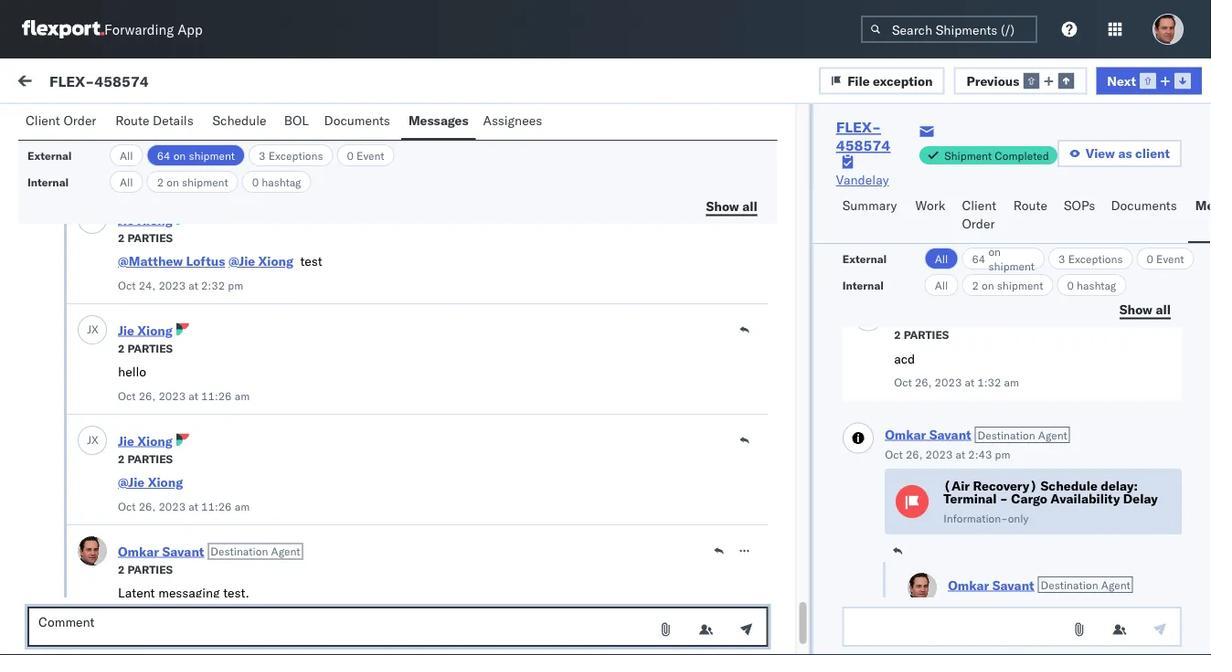 Task type: vqa. For each thing, say whether or not it's contained in the screenshot.


Task type: locate. For each thing, give the bounding box(es) containing it.
work inside import work button
[[177, 75, 207, 91]]

2 2023, from the top
[[458, 321, 494, 337]]

documents for documents button to the bottom
[[1111, 197, 1177, 213]]

omkar up deal
[[118, 543, 159, 559]]

2 j x from the top
[[87, 323, 98, 336]]

2023 up exception: warehouse devan delay
[[158, 500, 186, 513]]

oct inside 2 parties acd oct 26, 2023 at 1:32 am
[[894, 376, 912, 389]]

3 j x from the top
[[87, 433, 98, 447]]

2 vertical spatial agent
[[1101, 578, 1130, 592]]

j for @matthew
[[87, 212, 91, 226]]

2 vertical spatial external
[[843, 252, 887, 266]]

pm
[[235, 168, 250, 181], [228, 278, 243, 292], [994, 447, 1010, 461]]

omkar left flex- 2271801
[[885, 426, 926, 442]]

oct inside the @jie xiong oct 26, 2023 at 11:26 am
[[118, 500, 136, 513]]

parties up @matthew
[[127, 231, 173, 245]]

26, inside omkar savant destination agent oct 26, 2023 at 2:43 pm
[[905, 447, 922, 461]]

26, up warehouse
[[139, 500, 156, 513]]

terminal
[[943, 491, 996, 507]]

delay:
[[1100, 478, 1137, 494]]

flex- for 458574
[[933, 532, 972, 548]]

am inside hello oct 26, 2023 at 11:26 am
[[235, 389, 250, 403]]

1 horizontal spatial @jie xiong button
[[228, 253, 294, 269]]

2 right the filing
[[118, 231, 125, 245]]

@jie xiong button down exception: unknown customs
[[118, 474, 183, 490]]

0 vertical spatial exception:
[[58, 430, 123, 446]]

flexport. image
[[22, 20, 104, 38]]

1 horizontal spatial work
[[975, 159, 999, 172]]

2 on shipment up 1366815
[[972, 278, 1043, 292]]

jie xiong up hello
[[118, 322, 173, 338]]

shipment for all button above flex- 1366815
[[997, 278, 1043, 292]]

2023 inside 2 parties acd oct 26, 2023 at 1:32 am
[[934, 376, 961, 389]]

0 vertical spatial j
[[87, 212, 91, 226]]

vandelay link
[[836, 171, 889, 189]]

2 jie xiong from the top
[[118, 322, 173, 338]]

64 on shipment for all button over the 23,
[[157, 149, 235, 162]]

2 vertical spatial internal
[[843, 278, 884, 292]]

hashtag up improve
[[262, 175, 301, 189]]

0 horizontal spatial 2 on shipment
[[157, 175, 228, 189]]

file
[[847, 72, 870, 88]]

at
[[189, 168, 198, 181], [189, 278, 198, 292], [964, 376, 974, 389], [189, 389, 198, 403], [955, 447, 965, 461], [189, 500, 198, 513]]

0 vertical spatial show all button
[[695, 193, 768, 220]]

work for related
[[975, 159, 999, 172]]

0 horizontal spatial delay
[[239, 530, 274, 546]]

show for show all button associated with all button above flex- 1366815
[[1120, 301, 1153, 317]]

0 vertical spatial your
[[318, 229, 343, 245]]

1 2023, from the top
[[458, 221, 494, 237]]

None text field
[[843, 607, 1182, 647]]

test.
[[223, 585, 249, 601]]

1 horizontal spatial show all
[[1120, 301, 1171, 317]]

flex- for 2271801
[[933, 422, 972, 438]]

event for all button underneath work button
[[1156, 252, 1184, 266]]

oct left 2:43
[[885, 447, 902, 461]]

0 horizontal spatial 0 hashtag
[[252, 175, 301, 189]]

order
[[63, 112, 96, 128], [962, 216, 995, 232]]

0 vertical spatial j x
[[87, 212, 98, 226]]

1 vertical spatial @jie
[[118, 474, 145, 490]]

parties for @matthew
[[127, 231, 173, 245]]

1 horizontal spatial message
[[212, 116, 266, 132]]

458574 up vandelay
[[836, 136, 891, 154]]

route for route
[[1013, 197, 1047, 213]]

event
[[357, 149, 384, 162], [1156, 252, 1184, 266]]

parties for hi
[[127, 120, 173, 134]]

jie down hello
[[118, 433, 134, 449]]

am up customs
[[235, 389, 250, 403]]

2 jie from the top
[[118, 322, 134, 338]]

partnership.
[[200, 585, 272, 601]]

loftus for @matthew
[[186, 253, 225, 269]]

flex- 1854269
[[933, 221, 1027, 237]]

1 jie xiong from the top
[[118, 212, 173, 228]]

1 horizontal spatial agent
[[1038, 428, 1067, 442]]

agent down availability at right
[[1101, 578, 1130, 592]]

1 vertical spatial work
[[975, 159, 999, 172]]

agent
[[1038, 428, 1067, 442], [271, 545, 300, 558], [1101, 578, 1130, 592]]

internal
[[123, 116, 167, 132], [27, 175, 69, 189], [843, 278, 884, 292]]

omkar savant up warehouse
[[89, 499, 170, 515]]

1 pm from the top
[[528, 221, 548, 237]]

1 vertical spatial 3 exceptions
[[1059, 252, 1123, 266]]

1 exception: from the top
[[58, 430, 123, 446]]

omkar savant destination agent up with
[[118, 543, 300, 559]]

mike.jpg link
[[127, 609, 185, 623]]

all for all button underneath work button
[[935, 252, 948, 266]]

2023, for 2:45
[[458, 532, 494, 548]]

1 horizontal spatial omkar savant destination agent
[[948, 577, 1130, 593]]

1 vertical spatial jie
[[118, 322, 134, 338]]

0 horizontal spatial omkar savant destination agent
[[118, 543, 300, 559]]

26, inside the @jie xiong oct 26, 2023 at 11:26 am
[[139, 500, 156, 513]]

1 vertical spatial @jie xiong button
[[118, 474, 183, 490]]

jie xiong
[[118, 212, 173, 228], [118, 322, 173, 338], [118, 433, 173, 449]]

1 vertical spatial message
[[57, 159, 101, 172]]

message list
[[212, 116, 292, 132]]

64 on shipment for all button underneath work button
[[972, 245, 1035, 273]]

@jie xiong button down to
[[228, 253, 294, 269]]

@jie down exception: unknown customs
[[118, 474, 145, 490]]

0 horizontal spatial 64 on shipment
[[157, 149, 235, 162]]

savant
[[130, 197, 170, 213], [130, 307, 170, 323], [130, 398, 170, 414], [929, 426, 971, 442], [130, 499, 170, 515], [162, 543, 204, 559], [992, 577, 1034, 593], [130, 617, 170, 633]]

1 horizontal spatial show all button
[[1109, 296, 1182, 324]]

at left 2:32
[[189, 278, 198, 292]]

2 parties button up hello
[[118, 340, 173, 356]]

0 horizontal spatial 458574
[[94, 72, 149, 90]]

3 jie xiong button from the top
[[118, 433, 173, 449]]

2 pm from the top
[[528, 321, 548, 337]]

3 resize handle column header from the left
[[903, 153, 925, 655]]

2 up hello
[[118, 341, 125, 355]]

jie xiong for @matthew
[[118, 212, 173, 228]]

2023 inside omkar savant destination agent oct 26, 2023 at 2:43 pm
[[925, 447, 952, 461]]

x up whatever
[[91, 323, 98, 336]]

with
[[192, 567, 217, 583]]

2 parties up hello
[[118, 341, 173, 355]]

2023 inside hello oct 26, 2023 at 11:26 am
[[158, 389, 186, 403]]

pm for 2:45
[[528, 532, 548, 548]]

all for all button below hi
[[120, 175, 133, 189]]

11:26 inside the @jie xiong oct 26, 2023 at 11:26 am
[[201, 500, 232, 513]]

message for message
[[57, 159, 101, 172]]

work
[[52, 70, 100, 96], [975, 159, 999, 172]]

1 vertical spatial jie xiong button
[[118, 322, 173, 338]]

0 vertical spatial schedule
[[212, 112, 267, 128]]

j left unknown
[[87, 433, 91, 447]]

hashtag
[[262, 175, 301, 189], [1077, 278, 1116, 292]]

26, left the 2:45
[[435, 532, 455, 548]]

1 j from the top
[[87, 212, 91, 226]]

0 vertical spatial pm
[[528, 221, 548, 237]]

me
[[1195, 197, 1211, 213]]

oct inside @matthew loftus @jie xiong test oct 24, 2023 at 2:32 pm
[[118, 278, 136, 292]]

all button
[[110, 144, 143, 166], [110, 171, 143, 193], [925, 248, 958, 270], [925, 274, 958, 296]]

1 vertical spatial a
[[96, 567, 103, 583]]

pdt for oct 26, 2023, 3:30 pm pdt
[[551, 321, 574, 337]]

1 vertical spatial show all button
[[1109, 296, 1182, 324]]

64 inside the 64 on shipment
[[972, 252, 986, 266]]

1 horizontal spatial 0 hashtag
[[1067, 278, 1116, 292]]

at inside the @jie xiong oct 26, 2023 at 11:26 am
[[189, 500, 198, 513]]

1 j x from the top
[[87, 212, 98, 226]]

2 pdt from the top
[[551, 321, 574, 337]]

2:32
[[201, 278, 225, 292]]

shipment for all button over the 23,
[[189, 149, 235, 162]]

jie xiong button for hello
[[118, 322, 173, 338]]

at up customs
[[189, 389, 198, 403]]

oct inside hello oct 26, 2023 at 11:26 am
[[118, 389, 136, 403]]

@jie xiong button for oct 26, 2023 at 11:26 am
[[118, 474, 183, 490]]

1 vertical spatial pm
[[228, 278, 243, 292]]

1 horizontal spatial 2 on shipment
[[972, 278, 1043, 292]]

1 horizontal spatial client order
[[962, 197, 996, 232]]

assignees button
[[476, 104, 553, 140]]

0 vertical spatial 0 hashtag
[[252, 175, 301, 189]]

2 exception: from the top
[[58, 530, 123, 546]]

0 vertical spatial client order button
[[18, 104, 108, 140]]

64 on shipment down the 1854269
[[972, 245, 1035, 273]]

jie xiong up commendation
[[118, 212, 173, 228]]

2 2 parties from the top
[[118, 231, 173, 245]]

jie up commendation
[[118, 212, 134, 228]]

show all
[[706, 198, 757, 214], [1120, 301, 1171, 317]]

all for all button over the 23,
[[120, 149, 133, 162]]

3 x from the top
[[91, 433, 98, 447]]

1 vertical spatial jie xiong
[[118, 322, 173, 338]]

j x up whatever
[[87, 323, 98, 336]]

1 horizontal spatial exceptions
[[1068, 252, 1123, 266]]

all button up flex- 1366815
[[925, 274, 958, 296]]

all up flex- 1366815
[[935, 278, 948, 292]]

1 vertical spatial exception:
[[58, 530, 123, 546]]

@jie inside the @jie xiong oct 26, 2023 at 11:26 am
[[118, 474, 145, 490]]

work right related
[[975, 159, 999, 172]]

pm for 3:30
[[528, 321, 548, 337]]

3 2 parties from the top
[[118, 341, 173, 355]]

oct up warehouse
[[118, 500, 136, 513]]

at up 'devan'
[[189, 500, 198, 513]]

at inside hello oct 26, 2023 at 11:26 am
[[189, 389, 198, 403]]

assignees
[[483, 112, 542, 128]]

2 jie xiong button from the top
[[118, 322, 173, 338]]

message inside button
[[212, 116, 266, 132]]

documents for topmost documents button
[[324, 112, 390, 128]]

1 vertical spatial 0 hashtag
[[1067, 278, 1116, 292]]

1 pdt from the top
[[551, 221, 574, 237]]

1 vertical spatial destination
[[211, 545, 268, 558]]

parties up latent
[[127, 563, 173, 576]]

work up m
[[52, 70, 100, 96]]

0 vertical spatial jie
[[118, 212, 134, 228]]

at left 2:43
[[955, 447, 965, 461]]

message down the external (1) button
[[57, 159, 101, 172]]

2 parties for hi
[[118, 120, 173, 134]]

0 horizontal spatial route
[[115, 112, 149, 128]]

0 vertical spatial 0 event
[[347, 149, 384, 162]]

xiong left customs
[[137, 433, 173, 449]]

0 vertical spatial loftus
[[175, 101, 214, 117]]

0 vertical spatial show
[[706, 198, 739, 214]]

as
[[1118, 145, 1132, 161]]

shipment
[[944, 149, 992, 162]]

jie xiong button up hello
[[118, 322, 173, 338]]

am inside 2 parties acd oct 26, 2023 at 1:32 am
[[1004, 376, 1019, 389]]

2 j from the top
[[87, 323, 91, 336]]

a
[[115, 229, 122, 245], [96, 567, 103, 583], [137, 585, 144, 601]]

0 vertical spatial external
[[29, 116, 77, 132]]

pm right 2:43
[[994, 447, 1010, 461]]

omkar savant up floats
[[89, 307, 170, 323]]

0 vertical spatial flex- 458574
[[836, 118, 891, 154]]

1 jie xiong button from the top
[[118, 212, 173, 228]]

exception:
[[58, 430, 123, 446], [58, 530, 123, 546]]

external left '(1)'
[[29, 116, 77, 132]]

show all for show all button associated with all button above flex- 1366815
[[1120, 301, 1171, 317]]

shipment right the 23,
[[182, 175, 228, 189]]

1 x from the top
[[91, 212, 98, 226]]

parties for @jie
[[127, 452, 173, 466]]

agent up the contract on the bottom left of the page
[[271, 545, 300, 558]]

internal for all button underneath work button
[[843, 278, 884, 292]]

3 pdt from the top
[[551, 532, 574, 548]]

3 2023, from the top
[[458, 532, 494, 548]]

internal (0) button
[[115, 108, 205, 144]]

1 vertical spatial schedule
[[1040, 478, 1097, 494]]

shipment completed
[[944, 149, 1049, 162]]

1 horizontal spatial documents
[[1111, 197, 1177, 213]]

1 jie from the top
[[118, 212, 134, 228]]

shipment for all button underneath work button
[[988, 259, 1035, 273]]

1 vertical spatial 64
[[972, 252, 986, 266]]

- for flex- 458574
[[672, 532, 680, 548]]

2:43
[[968, 447, 992, 461]]

1 horizontal spatial all
[[1156, 301, 1171, 317]]

@matthew
[[118, 253, 183, 269]]

am inside i am filing a commendation report to improve your morale!
[[62, 229, 80, 245]]

2 parties button for @jie
[[118, 450, 173, 466]]

1 vertical spatial pm
[[528, 321, 548, 337]]

shipment for all button below hi
[[182, 175, 228, 189]]

x up the filing
[[91, 212, 98, 226]]

2 omkar savant from the top
[[89, 307, 170, 323]]

3 j from the top
[[87, 433, 91, 447]]

2 vertical spatial destination
[[1040, 578, 1098, 592]]

0 vertical spatial all
[[742, 198, 757, 214]]

flex- for 1366815
[[933, 321, 972, 337]]

j x
[[87, 212, 98, 226], [87, 323, 98, 336], [87, 433, 98, 447]]

m l
[[85, 101, 101, 115]]

pdt for oct 26, 2023, 2:45 pm pdt
[[551, 532, 574, 548]]

3 pm from the top
[[528, 532, 548, 548]]

unknown
[[126, 430, 183, 446]]

exceptions down the sops 'button' at top right
[[1068, 252, 1123, 266]]

2 horizontal spatial agent
[[1101, 578, 1130, 592]]

l
[[95, 101, 101, 115]]

your up test
[[318, 229, 343, 245]]

route for route details
[[115, 112, 149, 128]]

omkar savant destination agent
[[118, 543, 300, 559], [948, 577, 1130, 593]]

j x left unknown
[[87, 433, 98, 447]]

0 vertical spatial work
[[177, 75, 207, 91]]

exception: for exception: warehouse devan delay
[[58, 530, 123, 546]]

shipment up 12:54
[[189, 149, 235, 162]]

jie xiong button up commendation
[[118, 212, 173, 228]]

pm right the 2:45
[[528, 532, 548, 548]]

@jie
[[228, 253, 255, 269], [118, 474, 145, 490]]

2023 down the @matthew loftus button at left
[[158, 278, 186, 292]]

1 vertical spatial hashtag
[[1077, 278, 1116, 292]]

0 vertical spatial route
[[115, 112, 149, 128]]

1 vertical spatial 11:26
[[201, 500, 232, 513]]

all for all button above flex- 1366815
[[1156, 301, 1171, 317]]

all down route details on the left of the page
[[120, 149, 133, 162]]

2 up create at the left
[[118, 563, 125, 576]]

2 vertical spatial x
[[91, 433, 98, 447]]

0 horizontal spatial exceptions
[[268, 149, 323, 162]]

messages
[[408, 112, 468, 128]]

0 vertical spatial 2 on shipment
[[157, 175, 228, 189]]

2 on shipment
[[157, 175, 228, 189], [972, 278, 1043, 292]]

1 horizontal spatial event
[[1156, 252, 1184, 266]]

parties inside 2 parties acd oct 26, 2023 at 1:32 am
[[903, 328, 949, 342]]

26, inside hello oct 26, 2023 at 11:26 am
[[139, 389, 156, 403]]

summary button
[[835, 189, 908, 243]]

1 2 parties from the top
[[118, 120, 173, 134]]

26, down hello
[[139, 389, 156, 403]]

jie xiong button for @matthew
[[118, 212, 173, 228]]

oct inside hi oct 23, 2023 at 12:54 pm
[[118, 168, 136, 181]]

oct left the 23,
[[118, 168, 136, 181]]

1 horizontal spatial @jie
[[228, 253, 255, 269]]

2 vertical spatial pm
[[528, 532, 548, 548]]

flex-
[[49, 72, 94, 90], [836, 118, 881, 136], [933, 221, 972, 237], [933, 321, 972, 337], [933, 422, 972, 438], [933, 532, 972, 548]]

2 parties up latent
[[118, 563, 173, 576]]

pm right 4:00 at the top of the page
[[528, 221, 548, 237]]

this
[[55, 567, 79, 583]]

1 vertical spatial j
[[87, 323, 91, 336]]

whatever
[[55, 338, 110, 354]]

pm
[[528, 221, 548, 237], [528, 321, 548, 337], [528, 532, 548, 548]]

related
[[934, 159, 972, 172]]

sops
[[1064, 197, 1095, 213]]

1 horizontal spatial internal
[[123, 116, 167, 132]]

messaging
[[158, 585, 220, 601]]

2 x from the top
[[91, 323, 98, 336]]

pdt right 4:00 at the top of the page
[[551, 221, 574, 237]]

2 11:26 from the top
[[201, 500, 232, 513]]

64
[[157, 149, 171, 162], [972, 252, 986, 266]]

destination up 2:43
[[977, 428, 1035, 442]]

3 down message list button
[[259, 149, 266, 162]]

1 horizontal spatial your
[[318, 229, 343, 245]]

am right i
[[62, 229, 80, 245]]

0 horizontal spatial work
[[177, 75, 207, 91]]

2 vertical spatial pm
[[994, 447, 1010, 461]]

am right the 1:32
[[1004, 376, 1019, 389]]

4 2 parties from the top
[[118, 452, 173, 466]]

64 on shipment up 12:54
[[157, 149, 235, 162]]

omkar inside omkar savant destination agent oct 26, 2023 at 2:43 pm
[[885, 426, 926, 442]]

1 11:26 from the top
[[201, 389, 232, 403]]

1 horizontal spatial flex- 458574
[[933, 532, 1019, 548]]

2023, left 4:00 at the top of the page
[[458, 221, 494, 237]]

me button
[[1188, 189, 1211, 243]]

3 exceptions down list
[[259, 149, 323, 162]]

4:00
[[497, 221, 525, 237]]

destination up this
[[211, 545, 268, 558]]

schedule inside "(air recovery) schedule delay: terminal - cargo availability delay information-only"
[[1040, 478, 1097, 494]]

documents right bol button
[[324, 112, 390, 128]]

boat!
[[178, 338, 208, 354]]

2 vertical spatial j x
[[87, 433, 98, 447]]

oct inside omkar savant destination agent oct 26, 2023 at 2:43 pm
[[885, 447, 902, 461]]

am up 'devan'
[[235, 500, 250, 513]]

1 horizontal spatial order
[[962, 216, 995, 232]]

at left the 1:32
[[964, 376, 974, 389]]

11:26 up customs
[[201, 389, 232, 403]]

0 horizontal spatial your
[[149, 338, 174, 354]]

pm right 3:30 on the left of page
[[528, 321, 548, 337]]

1 horizontal spatial documents button
[[1104, 189, 1188, 243]]

64 down internal (0) button
[[157, 149, 171, 162]]

hi oct 23, 2023 at 12:54 pm
[[118, 143, 250, 181]]

0 vertical spatial agent
[[1038, 428, 1067, 442]]

client
[[1135, 145, 1170, 161]]

pm inside hi oct 23, 2023 at 12:54 pm
[[235, 168, 250, 181]]

jie
[[118, 212, 134, 228], [118, 322, 134, 338], [118, 433, 134, 449]]

omkar savant destination agent down only
[[948, 577, 1130, 593]]

all left the 23,
[[120, 175, 133, 189]]

on right the 23,
[[167, 175, 179, 189]]

2 vertical spatial jie
[[118, 433, 134, 449]]

a inside i am filing a commendation report to improve your morale!
[[115, 229, 122, 245]]

delay
[[1123, 491, 1157, 507], [239, 530, 274, 546]]

0 vertical spatial pdt
[[551, 221, 574, 237]]

3 jie xiong from the top
[[118, 433, 173, 449]]

0 vertical spatial 11:26
[[201, 389, 232, 403]]

agent inside omkar savant destination agent oct 26, 2023 at 2:43 pm
[[1038, 428, 1067, 442]]

0 vertical spatial pm
[[235, 168, 250, 181]]

1 vertical spatial order
[[962, 216, 995, 232]]

loftus inside @matthew loftus @jie xiong test oct 24, 2023 at 2:32 pm
[[186, 253, 225, 269]]

- inside "(air recovery) schedule delay: terminal - cargo availability delay information-only"
[[1000, 491, 1007, 507]]

work for my
[[52, 70, 100, 96]]

at inside @matthew loftus @jie xiong test oct 24, 2023 at 2:32 pm
[[189, 278, 198, 292]]

1 horizontal spatial 64
[[972, 252, 986, 266]]

parties
[[127, 120, 173, 134], [127, 231, 173, 245], [903, 328, 949, 342], [127, 341, 173, 355], [127, 452, 173, 466], [127, 563, 173, 576]]

documents button left me
[[1104, 189, 1188, 243]]

omkar up warehouse
[[89, 499, 127, 515]]

exception: unknown customs
[[58, 430, 241, 446]]

0 horizontal spatial all
[[742, 198, 757, 214]]

2023,
[[458, 221, 494, 237], [458, 321, 494, 337], [458, 532, 494, 548]]

3 jie from the top
[[118, 433, 134, 449]]

schedule inside button
[[212, 112, 267, 128]]

import work button
[[128, 58, 215, 108]]

1 resize handle column header from the left
[[381, 153, 403, 655]]

vandelay
[[836, 172, 889, 188]]

your inside i am filing a commendation report to improve your morale!
[[318, 229, 343, 245]]

shipment
[[189, 149, 235, 162], [182, 175, 228, 189], [988, 259, 1035, 273], [997, 278, 1043, 292]]

parties for hello
[[127, 341, 173, 355]]

1 vertical spatial internal
[[27, 175, 69, 189]]

xiong up commendation
[[137, 212, 173, 228]]

at left 12:54
[[189, 168, 198, 181]]

oct down hello
[[118, 389, 136, 403]]

flex- for 1854269
[[933, 221, 972, 237]]

0 event
[[347, 149, 384, 162], [1147, 252, 1184, 266]]

2023, for 3:30
[[458, 321, 494, 337]]

0 vertical spatial @jie
[[228, 253, 255, 269]]

3 exceptions
[[259, 149, 323, 162], [1059, 252, 1123, 266]]

1 horizontal spatial a
[[115, 229, 122, 245]]

event for all button over the 23,
[[357, 149, 384, 162]]

pdt right 3:30 on the left of page
[[551, 321, 574, 337]]

1 omkar savant from the top
[[89, 197, 170, 213]]

create
[[97, 585, 134, 601]]

exception
[[873, 72, 933, 88]]

oct left 4:00 at the top of the page
[[411, 221, 432, 237]]

schedule left delay:
[[1040, 478, 1097, 494]]

0 horizontal spatial @jie
[[118, 474, 145, 490]]

file exception button
[[819, 67, 945, 94], [819, 67, 945, 94]]

omkar savant for unknown
[[89, 398, 170, 414]]

xiong
[[137, 212, 173, 228], [258, 253, 294, 269], [137, 322, 173, 338], [137, 433, 173, 449], [148, 474, 183, 490]]

2 parties button for hi
[[118, 118, 173, 134]]

your left boat!
[[149, 338, 174, 354]]

1:32
[[977, 376, 1001, 389]]

filing
[[83, 229, 112, 245]]

1854269
[[972, 221, 1027, 237]]

3 exceptions for all button over the 23,
[[259, 149, 323, 162]]

documents button
[[317, 104, 401, 140], [1104, 189, 1188, 243]]

64 for all button over the 23,
[[157, 149, 171, 162]]

all
[[742, 198, 757, 214], [1156, 301, 1171, 317]]

destination
[[977, 428, 1035, 442], [211, 545, 268, 558], [1040, 578, 1098, 592]]

26,
[[435, 221, 455, 237], [435, 321, 455, 337], [914, 376, 931, 389], [139, 389, 156, 403], [905, 447, 922, 461], [139, 500, 156, 513], [435, 532, 455, 548]]

a down deal
[[137, 585, 144, 601]]

resize handle column header
[[381, 153, 403, 655], [642, 153, 664, 655], [903, 153, 925, 655], [1164, 153, 1186, 655]]

0 vertical spatial message
[[212, 116, 266, 132]]

x for @jie
[[91, 433, 98, 447]]

morale!
[[55, 247, 98, 263]]

2 horizontal spatial 458574
[[972, 532, 1019, 548]]

0 horizontal spatial flex- 458574
[[836, 118, 891, 154]]

2 parties button down exception: unknown customs
[[118, 450, 173, 466]]

exception: up is
[[58, 530, 123, 546]]

j x for hello
[[87, 323, 98, 336]]

3 omkar savant from the top
[[89, 398, 170, 414]]

2 parties for @jie
[[118, 452, 173, 466]]

0 horizontal spatial @jie xiong button
[[118, 474, 183, 490]]

2 down exception: unknown customs
[[118, 452, 125, 466]]

flex-458574
[[49, 72, 149, 90]]



Task type: describe. For each thing, give the bounding box(es) containing it.
improve
[[268, 229, 314, 245]]

j for hello
[[87, 323, 91, 336]]

whatever floats your boat!
[[55, 338, 208, 354]]

item/shipment
[[1002, 159, 1077, 172]]

external inside button
[[29, 116, 77, 132]]

import
[[136, 75, 174, 91]]

my work
[[18, 70, 100, 96]]

only
[[1007, 511, 1028, 525]]

oct left 3:30 on the left of page
[[411, 321, 432, 337]]

matthew loftus
[[118, 101, 214, 117]]

hello
[[118, 364, 146, 380]]

show all for show all button for all button below hi
[[706, 198, 757, 214]]

previous
[[967, 72, 1019, 88]]

omkar down create at the left
[[89, 617, 127, 633]]

0 hashtag for all button below hi
[[252, 175, 301, 189]]

availability
[[1050, 491, 1120, 507]]

1 vertical spatial exceptions
[[1068, 252, 1123, 266]]

messages button
[[401, 104, 476, 140]]

4 omkar savant from the top
[[89, 499, 170, 515]]

1 horizontal spatial 3
[[1059, 252, 1065, 266]]

pm inside omkar savant destination agent oct 26, 2023 at 2:43 pm
[[994, 447, 1010, 461]]

j x for @matthew
[[87, 212, 98, 226]]

xiong inside the @jie xiong oct 26, 2023 at 11:26 am
[[148, 474, 183, 490]]

2023 inside @matthew loftus @jie xiong test oct 24, 2023 at 2:32 pm
[[158, 278, 186, 292]]

2 parties button for hello
[[118, 340, 173, 356]]

oct 26, 2023, 2:45 pm pdt
[[411, 532, 574, 548]]

Search Shipments (/) text field
[[861, 16, 1037, 43]]

commendation
[[125, 229, 212, 245]]

omkar down hello
[[89, 398, 127, 414]]

11:26 inside hello oct 26, 2023 at 11:26 am
[[201, 389, 232, 403]]

xiong for @jie
[[137, 433, 173, 449]]

list
[[269, 116, 292, 132]]

external for all button underneath work button
[[843, 252, 887, 266]]

completed
[[995, 149, 1049, 162]]

all button down hi
[[110, 171, 143, 193]]

jie for @jie
[[118, 433, 134, 449]]

bol
[[284, 112, 309, 128]]

1 horizontal spatial hashtag
[[1077, 278, 1116, 292]]

2 on shipment for all button below hi
[[157, 175, 228, 189]]

on down (0)
[[173, 149, 186, 162]]

bol button
[[277, 104, 317, 140]]

established,
[[297, 567, 368, 583]]

jie xiong for @jie
[[118, 433, 173, 449]]

2 vertical spatial 458574
[[972, 532, 1019, 548]]

0 vertical spatial documents button
[[317, 104, 401, 140]]

import work
[[136, 75, 207, 91]]

5 2 parties from the top
[[118, 563, 173, 576]]

2 up hi
[[118, 120, 125, 134]]

work inside work button
[[915, 197, 945, 213]]

jie for @matthew
[[118, 212, 134, 228]]

2 resize handle column header from the left
[[642, 153, 664, 655]]

all button up the 23,
[[110, 144, 143, 166]]

3 exceptions for all button underneath work button
[[1059, 252, 1123, 266]]

hello oct 26, 2023 at 11:26 am
[[118, 364, 250, 403]]

matthew loftus button
[[118, 101, 214, 117]]

we
[[55, 585, 71, 601]]

@matthew loftus @jie xiong test oct 24, 2023 at 2:32 pm
[[118, 253, 322, 292]]

2 right the 23,
[[157, 175, 164, 189]]

26, inside 2 parties acd oct 26, 2023 at 1:32 am
[[914, 376, 931, 389]]

0 event for all button underneath work button
[[1147, 252, 1184, 266]]

1 horizontal spatial client
[[962, 197, 996, 213]]

customs
[[187, 430, 241, 446]]

2 on shipment for all button above flex- 1366815
[[972, 278, 1043, 292]]

@jie xiong button for test
[[228, 253, 294, 269]]

acd
[[894, 351, 915, 367]]

internal inside button
[[123, 116, 167, 132]]

(air
[[943, 478, 969, 494]]

24,
[[139, 278, 156, 292]]

show all button for all button below hi
[[695, 193, 768, 220]]

savant up warehouse
[[130, 499, 170, 515]]

warehouse
[[126, 530, 194, 546]]

0 horizontal spatial order
[[63, 112, 96, 128]]

0 event for all button over the 23,
[[347, 149, 384, 162]]

details
[[153, 112, 194, 128]]

to
[[254, 229, 265, 245]]

2023 inside the @jie xiong oct 26, 2023 at 11:26 am
[[158, 500, 186, 513]]

23,
[[139, 168, 156, 181]]

omkar savant for floats
[[89, 307, 170, 323]]

5 omkar savant from the top
[[89, 617, 170, 633]]

2 parties acd oct 26, 2023 at 1:32 am
[[894, 328, 1019, 389]]

at inside 2 parties acd oct 26, 2023 at 1:32 am
[[964, 376, 974, 389]]

xiong inside @matthew loftus @jie xiong test oct 24, 2023 at 2:32 pm
[[258, 253, 294, 269]]

forwarding app
[[104, 21, 203, 38]]

forwarding app link
[[22, 20, 203, 38]]

at inside hi oct 23, 2023 at 12:54 pm
[[189, 168, 198, 181]]

am inside the @jie xiong oct 26, 2023 at 11:26 am
[[235, 500, 250, 513]]

flex- 458574 link
[[836, 118, 920, 154]]

deal
[[139, 567, 164, 583]]

next
[[1107, 72, 1136, 88]]

external (1)
[[29, 116, 104, 132]]

pdt for oct 26, 2023, 4:00 pm pdt
[[551, 221, 574, 237]]

view as client button
[[1057, 140, 1182, 167]]

0 horizontal spatial 3
[[259, 149, 266, 162]]

(air recovery) schedule delay: terminal - cargo availability delay information-only
[[943, 478, 1157, 525]]

matthew
[[118, 101, 172, 117]]

external (1) button
[[22, 108, 115, 144]]

pm inside @matthew loftus @jie xiong test oct 24, 2023 at 2:32 pm
[[228, 278, 243, 292]]

savant inside omkar savant destination agent oct 26, 2023 at 2:43 pm
[[929, 426, 971, 442]]

2 up flex- 1366815
[[972, 278, 979, 292]]

next button
[[1096, 67, 1202, 94]]

all button down work button
[[925, 248, 958, 270]]

xiong for @matthew
[[137, 212, 173, 228]]

2 parties button up latent
[[118, 561, 173, 577]]

at inside omkar savant destination agent oct 26, 2023 at 2:43 pm
[[955, 447, 965, 461]]

destination inside omkar savant destination agent oct 26, 2023 at 2:43 pm
[[977, 428, 1035, 442]]

internal for all button over the 23,
[[27, 175, 69, 189]]

omkar savant destination agent oct 26, 2023 at 2:43 pm
[[885, 426, 1067, 461]]

(1)
[[81, 116, 104, 132]]

loftus for matthew
[[175, 101, 214, 117]]

this
[[220, 567, 242, 583]]

savant up the "and"
[[162, 543, 204, 559]]

26, left 4:00 at the top of the page
[[435, 221, 455, 237]]

omkar up 1 on the right bottom of the page
[[948, 577, 989, 593]]

savant down 24,
[[130, 307, 170, 323]]

on up flex- 1366815
[[982, 278, 994, 292]]

xiong for hello
[[137, 322, 173, 338]]

app
[[177, 21, 203, 38]]

savant down the 23,
[[130, 197, 170, 213]]

test
[[300, 253, 322, 269]]

- for flex- 1854269
[[672, 221, 680, 237]]

jie xiong button for @jie
[[118, 433, 173, 449]]

lucrative
[[147, 585, 197, 601]]

4 resize handle column header from the left
[[1164, 153, 1186, 655]]

jie for hello
[[118, 322, 134, 338]]

2 inside 2 parties acd oct 26, 2023 at 1:32 am
[[894, 328, 900, 342]]

0 vertical spatial hashtag
[[262, 175, 301, 189]]

savant up exception: unknown customs
[[130, 398, 170, 414]]

@matthew loftus button
[[118, 253, 225, 269]]

message for message list
[[212, 116, 266, 132]]

related work item/shipment
[[934, 159, 1077, 172]]

external for all button over the 23,
[[27, 149, 72, 162]]

view
[[1086, 145, 1115, 161]]

2 parties button up acd
[[894, 326, 949, 342]]

1 vertical spatial delay
[[239, 530, 274, 546]]

1 vertical spatial documents button
[[1104, 189, 1188, 243]]

message list button
[[205, 108, 299, 144]]

exception: for exception: unknown customs
[[58, 430, 123, 446]]

2023, for 4:00
[[458, 221, 494, 237]]

2 horizontal spatial a
[[137, 585, 144, 601]]

x for hello
[[91, 323, 98, 336]]

@jie inside @matthew loftus @jie xiong test oct 24, 2023 at 2:32 pm
[[228, 253, 255, 269]]

savant down latent
[[130, 617, 170, 633]]

exception: warehouse devan delay
[[58, 530, 274, 546]]

2 parties for hello
[[118, 341, 173, 355]]

jie xiong for hello
[[118, 322, 173, 338]]

1 vertical spatial client order button
[[955, 189, 1006, 243]]

0 horizontal spatial client
[[26, 112, 60, 128]]

@jie xiong oct 26, 2023 at 11:26 am
[[118, 474, 250, 513]]

0 vertical spatial client order
[[26, 112, 96, 128]]

all for all button above flex- 1366815
[[935, 278, 948, 292]]

flex- 1366815
[[933, 321, 1027, 337]]

order inside the client order
[[962, 216, 995, 232]]

show all button for all button above flex- 1366815
[[1109, 296, 1182, 324]]

2:45
[[497, 532, 525, 548]]

j x for @jie
[[87, 433, 98, 447]]

x for @matthew
[[91, 212, 98, 226]]

show for show all button for all button below hi
[[706, 198, 739, 214]]

0 vertical spatial 458574
[[94, 72, 149, 90]]

report
[[215, 229, 250, 245]]

1 horizontal spatial 458574
[[836, 136, 891, 154]]

1 vertical spatial client order
[[962, 197, 996, 232]]

2 parties button for @matthew
[[118, 229, 173, 245]]

3:30
[[497, 321, 525, 337]]

26, left 3:30 on the left of page
[[435, 321, 455, 337]]

Comment text field
[[27, 607, 768, 647]]

0 hashtag for all button above flex- 1366815
[[1067, 278, 1116, 292]]

1 vertical spatial flex- 458574
[[933, 532, 1019, 548]]

recovery)
[[973, 478, 1037, 494]]

route details
[[115, 112, 194, 128]]

floats
[[113, 338, 146, 354]]

omkar savant for am
[[89, 197, 170, 213]]

j for @jie
[[87, 433, 91, 447]]

view as client
[[1086, 145, 1170, 161]]

route button
[[1006, 189, 1057, 243]]

savant down only
[[992, 577, 1034, 593]]

2023 inside hi oct 23, 2023 at 12:54 pm
[[158, 168, 186, 181]]

0 vertical spatial exceptions
[[268, 149, 323, 162]]

my
[[18, 70, 47, 96]]

m
[[85, 101, 95, 115]]

work button
[[908, 189, 955, 243]]

information-
[[943, 511, 1007, 525]]

sops button
[[1057, 189, 1104, 243]]

0 horizontal spatial agent
[[271, 545, 300, 558]]

64 for all button underneath work button
[[972, 252, 986, 266]]

1 vertical spatial your
[[149, 338, 174, 354]]

oct left the 2:45
[[411, 532, 432, 548]]

1366815
[[972, 321, 1027, 337]]

on down the 1854269
[[988, 245, 1001, 258]]

2 parties for @matthew
[[118, 231, 173, 245]]

all for all button below hi
[[742, 198, 757, 214]]

1 button
[[948, 597, 969, 611]]

this is a great deal and with this contract established, we will create a lucrative partnership.
[[55, 567, 368, 601]]

omkar up the filing
[[89, 197, 127, 213]]

omkar up floats
[[89, 307, 127, 323]]

delay inside "(air recovery) schedule delay: terminal - cargo availability delay information-only"
[[1123, 491, 1157, 507]]

1
[[962, 597, 969, 611]]

pm for 4:00
[[528, 221, 548, 237]]



